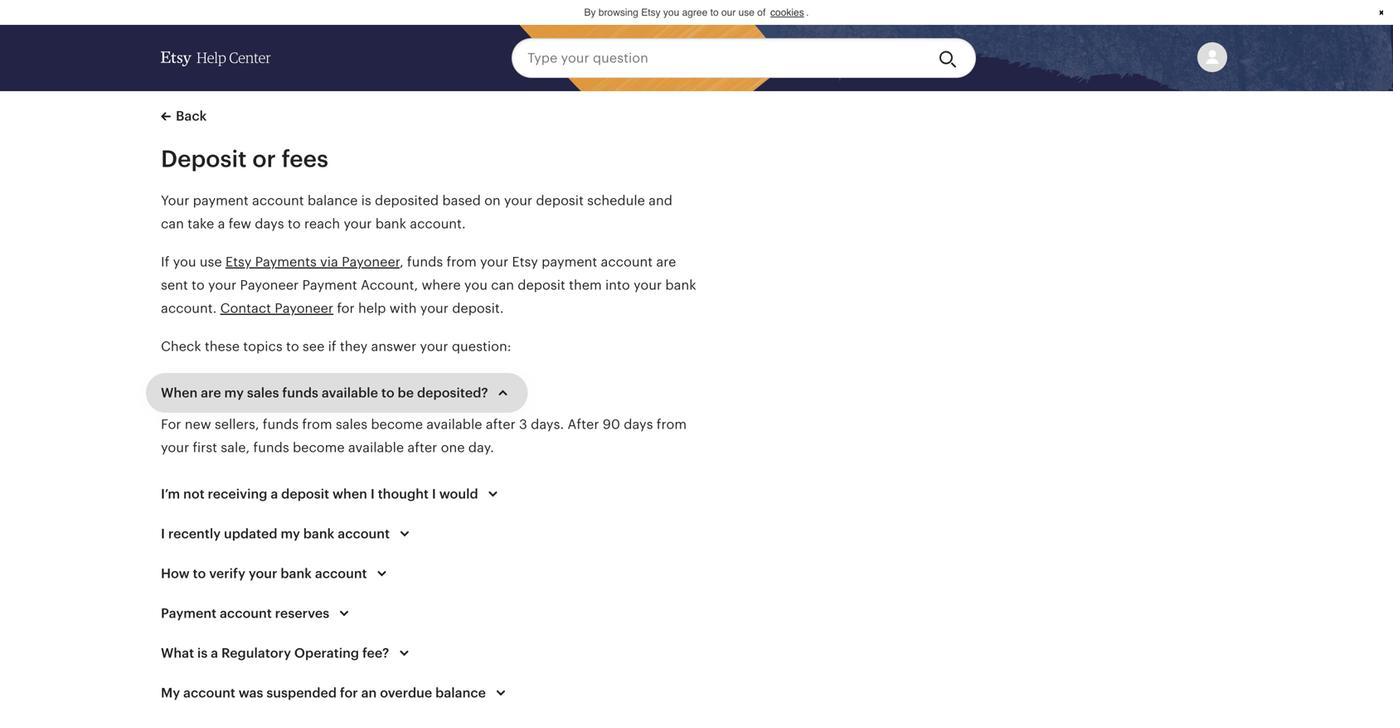 Task type: vqa. For each thing, say whether or not it's contained in the screenshot.
information
no



Task type: describe. For each thing, give the bounding box(es) containing it.
help
[[197, 50, 226, 66]]

balance inside dropdown button
[[435, 686, 486, 701]]

your
[[161, 193, 189, 208]]

my account was suspended for an overdue balance button
[[146, 673, 526, 702]]

my account was suspended for an overdue balance
[[161, 686, 486, 701]]

based
[[442, 193, 481, 208]]

etsy inside cookie consent dialog
[[641, 7, 661, 18]]

check
[[161, 339, 201, 354]]

account inside , funds from your etsy payment account are sent to your payoneer payment account, where you can deposit them into your bank account.
[[601, 255, 653, 270]]

payment account reserves button
[[146, 594, 369, 634]]

contact payoneer link
[[220, 301, 333, 316]]

i'm not receiving a deposit when i thought i would button
[[146, 474, 518, 514]]

etsy image
[[161, 51, 192, 66]]

day.
[[468, 440, 494, 455]]

funds right the sellers,
[[263, 417, 299, 432]]

bank inside how to verify your bank account dropdown button
[[281, 566, 312, 581]]

0 vertical spatial become
[[371, 417, 423, 432]]

fee?
[[362, 646, 389, 661]]

for new sellers, funds from sales become available after 3 days. after 90 days from your first sale, funds become available after one day.
[[161, 417, 687, 455]]

fees
[[282, 146, 328, 172]]

if you use etsy payments via payoneer
[[161, 255, 400, 270]]

0 horizontal spatial from
[[302, 417, 332, 432]]

deposit.
[[452, 301, 504, 316]]

for inside dropdown button
[[340, 686, 358, 701]]

,
[[400, 255, 404, 270]]

account right my
[[183, 686, 235, 701]]

deposited?
[[417, 386, 488, 401]]

back link
[[161, 106, 207, 126]]

when
[[333, 487, 367, 502]]

these
[[205, 339, 240, 354]]

thought
[[378, 487, 429, 502]]

2 vertical spatial available
[[348, 440, 404, 455]]

sellers,
[[215, 417, 259, 432]]

was
[[239, 686, 263, 701]]

sales inside the for new sellers, funds from sales become available after 3 days. after 90 days from your first sale, funds become available after one day.
[[336, 417, 367, 432]]

to inside , funds from your etsy payment account are sent to your payoneer payment account, where you can deposit them into your bank account.
[[192, 278, 205, 293]]

account. inside , funds from your etsy payment account are sent to your payoneer payment account, where you can deposit them into your bank account.
[[161, 301, 217, 316]]

cookies link
[[768, 5, 806, 20]]

take
[[188, 216, 214, 231]]

my
[[161, 686, 180, 701]]

sale,
[[221, 440, 250, 455]]

if
[[328, 339, 336, 354]]

Type your question search field
[[512, 38, 926, 78]]

them
[[569, 278, 602, 293]]

sent
[[161, 278, 188, 293]]

of
[[757, 7, 766, 18]]

contact
[[220, 301, 271, 316]]

0 vertical spatial payoneer
[[342, 255, 400, 270]]

payment account reserves
[[161, 606, 329, 621]]

with
[[390, 301, 417, 316]]

to left 'see'
[[286, 339, 299, 354]]

payment inside dropdown button
[[161, 606, 217, 621]]

your inside dropdown button
[[249, 566, 277, 581]]

are inside when are my sales funds available to be deposited? dropdown button
[[201, 386, 221, 401]]

i'm not receiving a deposit when i thought i would
[[161, 487, 478, 502]]

days inside the for new sellers, funds from sales become available after 3 days. after 90 days from your first sale, funds become available after one day.
[[624, 417, 653, 432]]

0 horizontal spatial use
[[200, 255, 222, 270]]

where
[[422, 278, 461, 293]]

account,
[[361, 278, 418, 293]]

deposited
[[375, 193, 439, 208]]

help
[[358, 301, 386, 316]]

regulatory
[[221, 646, 291, 661]]

for
[[161, 417, 181, 432]]

i recently updated my bank account
[[161, 527, 390, 542]]

sales inside dropdown button
[[247, 386, 279, 401]]

verify
[[209, 566, 245, 581]]

what
[[161, 646, 194, 661]]

help center
[[197, 50, 271, 66]]

back
[[176, 109, 207, 124]]

payment inside , funds from your etsy payment account are sent to your payoneer payment account, where you can deposit them into your bank account.
[[542, 255, 597, 270]]

.
[[806, 7, 809, 18]]

your right into
[[634, 278, 662, 293]]

answer
[[371, 339, 416, 354]]

updated
[[224, 527, 277, 542]]

after
[[568, 417, 599, 432]]

0 horizontal spatial become
[[293, 440, 345, 455]]

contact payoneer for help with your deposit.
[[220, 301, 504, 316]]

when are my sales funds available to be deposited?
[[161, 386, 488, 401]]

2 vertical spatial payoneer
[[275, 301, 333, 316]]

into
[[605, 278, 630, 293]]

payoneer inside , funds from your etsy payment account are sent to your payoneer payment account, where you can deposit them into your bank account.
[[240, 278, 299, 293]]

agree
[[682, 7, 708, 18]]

etsy payments via payoneer link
[[225, 255, 400, 270]]

is inside your payment account balance is deposited based on your deposit schedule and can take a few days to reach your bank account.
[[361, 193, 371, 208]]

payment inside your payment account balance is deposited based on your deposit schedule and can take a few days to reach your bank account.
[[193, 193, 249, 208]]

account. inside your payment account balance is deposited based on your deposit schedule and can take a few days to reach your bank account.
[[410, 216, 466, 231]]

days inside your payment account balance is deposited based on your deposit schedule and can take a few days to reach your bank account.
[[255, 216, 284, 231]]

schedule
[[587, 193, 645, 208]]

overdue
[[380, 686, 432, 701]]

receiving
[[208, 487, 267, 502]]

i recently updated my bank account button
[[146, 514, 430, 554]]

on
[[484, 193, 501, 208]]

or
[[252, 146, 276, 172]]

payments
[[255, 255, 317, 270]]

center
[[229, 50, 271, 66]]

browsing
[[599, 7, 638, 18]]



Task type: locate. For each thing, give the bounding box(es) containing it.
can down your
[[161, 216, 184, 231]]

one
[[441, 440, 465, 455]]

0 horizontal spatial after
[[408, 440, 437, 455]]

you inside cookie consent dialog
[[663, 7, 679, 18]]

how to verify your bank account button
[[146, 554, 407, 594]]

2 vertical spatial a
[[211, 646, 218, 661]]

help center link
[[161, 35, 271, 81]]

0 horizontal spatial are
[[201, 386, 221, 401]]

available up when
[[348, 440, 404, 455]]

to left reach
[[288, 216, 301, 231]]

funds inside , funds from your etsy payment account are sent to your payoneer payment account, where you can deposit them into your bank account.
[[407, 255, 443, 270]]

2 vertical spatial you
[[464, 278, 488, 293]]

your up contact
[[208, 278, 236, 293]]

0 horizontal spatial you
[[173, 255, 196, 270]]

2 vertical spatial deposit
[[281, 487, 329, 502]]

to right how
[[193, 566, 206, 581]]

from inside , funds from your etsy payment account are sent to your payoneer payment account, where you can deposit them into your bank account.
[[447, 255, 477, 270]]

1 vertical spatial a
[[271, 487, 278, 502]]

1 horizontal spatial days
[[624, 417, 653, 432]]

, funds from your etsy payment account are sent to your payoneer payment account, where you can deposit them into your bank account.
[[161, 255, 696, 316]]

for left an
[[340, 686, 358, 701]]

would
[[439, 487, 478, 502]]

0 vertical spatial can
[[161, 216, 184, 231]]

0 horizontal spatial my
[[224, 386, 244, 401]]

deposit inside dropdown button
[[281, 487, 329, 502]]

via
[[320, 255, 338, 270]]

my right updated at the left bottom of the page
[[281, 527, 300, 542]]

for left help
[[337, 301, 355, 316]]

bank up 'reserves'
[[281, 566, 312, 581]]

account up into
[[601, 255, 653, 270]]

1 vertical spatial sales
[[336, 417, 367, 432]]

2 horizontal spatial you
[[663, 7, 679, 18]]

balance inside your payment account balance is deposited based on your deposit schedule and can take a few days to reach your bank account.
[[308, 193, 358, 208]]

is left deposited
[[361, 193, 371, 208]]

payment
[[193, 193, 249, 208], [542, 255, 597, 270]]

my up the sellers,
[[224, 386, 244, 401]]

few
[[229, 216, 251, 231]]

0 vertical spatial use
[[739, 7, 755, 18]]

account up 'regulatory'
[[220, 606, 272, 621]]

are
[[656, 255, 676, 270], [201, 386, 221, 401]]

first
[[193, 440, 217, 455]]

1 horizontal spatial use
[[739, 7, 755, 18]]

1 horizontal spatial account.
[[410, 216, 466, 231]]

i right when
[[371, 487, 375, 502]]

0 horizontal spatial sales
[[247, 386, 279, 401]]

0 horizontal spatial days
[[255, 216, 284, 231]]

to inside cookie consent dialog
[[710, 7, 719, 18]]

after
[[486, 417, 516, 432], [408, 440, 437, 455]]

3
[[519, 417, 527, 432]]

1 vertical spatial payoneer
[[240, 278, 299, 293]]

use inside cookie consent dialog
[[739, 7, 755, 18]]

your
[[504, 193, 532, 208], [344, 216, 372, 231], [480, 255, 508, 270], [208, 278, 236, 293], [634, 278, 662, 293], [420, 301, 449, 316], [420, 339, 448, 354], [161, 440, 189, 455], [249, 566, 277, 581]]

can inside your payment account balance is deposited based on your deposit schedule and can take a few days to reach your bank account.
[[161, 216, 184, 231]]

0 vertical spatial a
[[218, 216, 225, 231]]

to left be
[[381, 386, 394, 401]]

your payment account balance is deposited based on your deposit schedule and can take a few days to reach your bank account.
[[161, 193, 673, 231]]

2 horizontal spatial etsy
[[641, 7, 661, 18]]

None search field
[[512, 38, 976, 78]]

deposit up i recently updated my bank account dropdown button
[[281, 487, 329, 502]]

for
[[337, 301, 355, 316], [340, 686, 358, 701]]

0 vertical spatial my
[[224, 386, 244, 401]]

1 horizontal spatial is
[[361, 193, 371, 208]]

check these topics to see if they answer your question:
[[161, 339, 511, 354]]

after left one
[[408, 440, 437, 455]]

you left agree
[[663, 7, 679, 18]]

i'm
[[161, 487, 180, 502]]

deposit inside , funds from your etsy payment account are sent to your payoneer payment account, where you can deposit them into your bank account.
[[518, 278, 565, 293]]

use
[[739, 7, 755, 18], [200, 255, 222, 270]]

available down the they
[[322, 386, 378, 401]]

from right 90
[[657, 417, 687, 432]]

new
[[185, 417, 211, 432]]

can
[[161, 216, 184, 231], [491, 278, 514, 293]]

your right answer at the left of page
[[420, 339, 448, 354]]

to right 'sent'
[[192, 278, 205, 293]]

0 vertical spatial for
[[337, 301, 355, 316]]

you
[[663, 7, 679, 18], [173, 255, 196, 270], [464, 278, 488, 293]]

from down when are my sales funds available to be deposited?
[[302, 417, 332, 432]]

0 horizontal spatial can
[[161, 216, 184, 231]]

are down and
[[656, 255, 676, 270]]

payment down via
[[302, 278, 357, 293]]

deposit
[[161, 146, 247, 172]]

deposit inside your payment account balance is deposited based on your deposit schedule and can take a few days to reach your bank account.
[[536, 193, 584, 208]]

how to verify your bank account
[[161, 566, 367, 581]]

0 vertical spatial account.
[[410, 216, 466, 231]]

0 horizontal spatial account.
[[161, 301, 217, 316]]

when are my sales funds available to be deposited? button
[[146, 373, 528, 413]]

account up 'reserves'
[[315, 566, 367, 581]]

question:
[[452, 339, 511, 354]]

is inside dropdown button
[[197, 646, 208, 661]]

1 vertical spatial payment
[[161, 606, 217, 621]]

bank down the i'm not receiving a deposit when i thought i would on the left
[[303, 527, 335, 542]]

1 horizontal spatial can
[[491, 278, 514, 293]]

to left our
[[710, 7, 719, 18]]

1 horizontal spatial payment
[[302, 278, 357, 293]]

payment up what
[[161, 606, 217, 621]]

from
[[447, 255, 477, 270], [302, 417, 332, 432], [657, 417, 687, 432]]

you up deposit.
[[464, 278, 488, 293]]

0 vertical spatial deposit
[[536, 193, 584, 208]]

deposit or fees
[[161, 146, 328, 172]]

our
[[721, 7, 736, 18]]

i inside dropdown button
[[161, 527, 165, 542]]

your down for
[[161, 440, 189, 455]]

bank inside i recently updated my bank account dropdown button
[[303, 527, 335, 542]]

what is a regulatory operating fee? button
[[146, 634, 429, 673]]

use left of
[[739, 7, 755, 18]]

is right what
[[197, 646, 208, 661]]

1 horizontal spatial are
[[656, 255, 676, 270]]

bank right into
[[665, 278, 696, 293]]

0 vertical spatial days
[[255, 216, 284, 231]]

1 horizontal spatial from
[[447, 255, 477, 270]]

1 horizontal spatial etsy
[[512, 255, 538, 270]]

1 horizontal spatial balance
[[435, 686, 486, 701]]

i left recently
[[161, 527, 165, 542]]

1 horizontal spatial you
[[464, 278, 488, 293]]

recently
[[168, 527, 221, 542]]

i
[[371, 487, 375, 502], [432, 487, 436, 502], [161, 527, 165, 542]]

not
[[183, 487, 205, 502]]

balance
[[308, 193, 358, 208], [435, 686, 486, 701]]

from up where
[[447, 255, 477, 270]]

funds down 'see'
[[282, 386, 318, 401]]

1 vertical spatial become
[[293, 440, 345, 455]]

when
[[161, 386, 198, 401]]

0 vertical spatial are
[[656, 255, 676, 270]]

payment inside , funds from your etsy payment account are sent to your payoneer payment account, where you can deposit them into your bank account.
[[302, 278, 357, 293]]

1 horizontal spatial payment
[[542, 255, 597, 270]]

a inside dropdown button
[[271, 487, 278, 502]]

become up the i'm not receiving a deposit when i thought i would on the left
[[293, 440, 345, 455]]

etsy inside , funds from your etsy payment account are sent to your payoneer payment account, where you can deposit them into your bank account.
[[512, 255, 538, 270]]

0 horizontal spatial payment
[[193, 193, 249, 208]]

use down take
[[200, 255, 222, 270]]

funds inside dropdown button
[[282, 386, 318, 401]]

payment up them
[[542, 255, 597, 270]]

you inside , funds from your etsy payment account are sent to your payoneer payment account, where you can deposit them into your bank account.
[[464, 278, 488, 293]]

bank
[[375, 216, 406, 231], [665, 278, 696, 293], [303, 527, 335, 542], [281, 566, 312, 581]]

you right if
[[173, 255, 196, 270]]

1 vertical spatial my
[[281, 527, 300, 542]]

your right reach
[[344, 216, 372, 231]]

be
[[398, 386, 414, 401]]

cookie consent dialog
[[0, 0, 1393, 25]]

funds right ','
[[407, 255, 443, 270]]

available inside when are my sales funds available to be deposited? dropdown button
[[322, 386, 378, 401]]

payoneer up contact payoneer link
[[240, 278, 299, 293]]

a left few at the left of page
[[218, 216, 225, 231]]

1 vertical spatial you
[[173, 255, 196, 270]]

1 horizontal spatial sales
[[336, 417, 367, 432]]

0 horizontal spatial payment
[[161, 606, 217, 621]]

a inside your payment account balance is deposited based on your deposit schedule and can take a few days to reach your bank account.
[[218, 216, 225, 231]]

1 vertical spatial balance
[[435, 686, 486, 701]]

by browsing etsy you agree to our use of cookies .
[[584, 7, 809, 18]]

etsy
[[641, 7, 661, 18], [225, 255, 252, 270], [512, 255, 538, 270]]

balance right overdue
[[435, 686, 486, 701]]

a right what
[[211, 646, 218, 661]]

balance up reach
[[308, 193, 358, 208]]

sales up the sellers,
[[247, 386, 279, 401]]

account down or
[[252, 193, 304, 208]]

account down when
[[338, 527, 390, 542]]

1 vertical spatial days
[[624, 417, 653, 432]]

1 vertical spatial payment
[[542, 255, 597, 270]]

your down where
[[420, 301, 449, 316]]

payoneer up account,
[[342, 255, 400, 270]]

90
[[603, 417, 620, 432]]

payoneer
[[342, 255, 400, 270], [240, 278, 299, 293], [275, 301, 333, 316]]

suspended
[[266, 686, 337, 701]]

if
[[161, 255, 169, 270]]

1 vertical spatial can
[[491, 278, 514, 293]]

become
[[371, 417, 423, 432], [293, 440, 345, 455]]

payoneer up 'see'
[[275, 301, 333, 316]]

sales
[[247, 386, 279, 401], [336, 417, 367, 432]]

what is a regulatory operating fee?
[[161, 646, 389, 661]]

deposit left schedule
[[536, 193, 584, 208]]

become down be
[[371, 417, 423, 432]]

bank inside your payment account balance is deposited based on your deposit schedule and can take a few days to reach your bank account.
[[375, 216, 406, 231]]

1 vertical spatial after
[[408, 440, 437, 455]]

a
[[218, 216, 225, 231], [271, 487, 278, 502], [211, 646, 218, 661]]

days right few at the left of page
[[255, 216, 284, 231]]

bank inside , funds from your etsy payment account are sent to your payoneer payment account, where you can deposit them into your bank account.
[[665, 278, 696, 293]]

1 vertical spatial account.
[[161, 301, 217, 316]]

your right the on
[[504, 193, 532, 208]]

0 vertical spatial balance
[[308, 193, 358, 208]]

by
[[584, 7, 596, 18]]

see
[[303, 339, 325, 354]]

1 vertical spatial available
[[426, 417, 482, 432]]

1 vertical spatial for
[[340, 686, 358, 701]]

reserves
[[275, 606, 329, 621]]

a right receiving
[[271, 487, 278, 502]]

your inside the for new sellers, funds from sales become available after 3 days. after 90 days from your first sale, funds become available after one day.
[[161, 440, 189, 455]]

are right 'when'
[[201, 386, 221, 401]]

0 horizontal spatial is
[[197, 646, 208, 661]]

funds right sale, at the bottom
[[253, 440, 289, 455]]

how
[[161, 566, 190, 581]]

0 vertical spatial available
[[322, 386, 378, 401]]

to inside your payment account balance is deposited based on your deposit schedule and can take a few days to reach your bank account.
[[288, 216, 301, 231]]

can inside , funds from your etsy payment account are sent to your payoneer payment account, where you can deposit them into your bank account.
[[491, 278, 514, 293]]

operating
[[294, 646, 359, 661]]

deposit left them
[[518, 278, 565, 293]]

account inside your payment account balance is deposited based on your deposit schedule and can take a few days to reach your bank account.
[[252, 193, 304, 208]]

are inside , funds from your etsy payment account are sent to your payoneer payment account, where you can deposit them into your bank account.
[[656, 255, 676, 270]]

1 horizontal spatial after
[[486, 417, 516, 432]]

your right the verify
[[249, 566, 277, 581]]

0 vertical spatial payment
[[193, 193, 249, 208]]

an
[[361, 686, 377, 701]]

2 horizontal spatial from
[[657, 417, 687, 432]]

reach
[[304, 216, 340, 231]]

2 horizontal spatial i
[[432, 487, 436, 502]]

sales down when are my sales funds available to be deposited? dropdown button
[[336, 417, 367, 432]]

and
[[649, 193, 673, 208]]

available up one
[[426, 417, 482, 432]]

cookies
[[770, 7, 804, 18]]

account.
[[410, 216, 466, 231], [161, 301, 217, 316]]

account. down based
[[410, 216, 466, 231]]

your up deposit.
[[480, 255, 508, 270]]

0 vertical spatial after
[[486, 417, 516, 432]]

funds
[[407, 255, 443, 270], [282, 386, 318, 401], [263, 417, 299, 432], [253, 440, 289, 455]]

account. down 'sent'
[[161, 301, 217, 316]]

0 vertical spatial you
[[663, 7, 679, 18]]

0 vertical spatial sales
[[247, 386, 279, 401]]

1 vertical spatial deposit
[[518, 278, 565, 293]]

days.
[[531, 417, 564, 432]]

0 vertical spatial payment
[[302, 278, 357, 293]]

a inside dropdown button
[[211, 646, 218, 661]]

topics
[[243, 339, 283, 354]]

0 vertical spatial is
[[361, 193, 371, 208]]

payment up few at the left of page
[[193, 193, 249, 208]]

1 horizontal spatial become
[[371, 417, 423, 432]]

1 vertical spatial are
[[201, 386, 221, 401]]

bank down deposited
[[375, 216, 406, 231]]

can up deposit.
[[491, 278, 514, 293]]

0 horizontal spatial balance
[[308, 193, 358, 208]]

i left would
[[432, 487, 436, 502]]

0 horizontal spatial i
[[161, 527, 165, 542]]

0 horizontal spatial etsy
[[225, 255, 252, 270]]

1 vertical spatial use
[[200, 255, 222, 270]]

days right 90
[[624, 417, 653, 432]]

1 horizontal spatial i
[[371, 487, 375, 502]]

after left 3
[[486, 417, 516, 432]]

1 horizontal spatial my
[[281, 527, 300, 542]]

1 vertical spatial is
[[197, 646, 208, 661]]

to
[[710, 7, 719, 18], [288, 216, 301, 231], [192, 278, 205, 293], [286, 339, 299, 354], [381, 386, 394, 401], [193, 566, 206, 581]]



